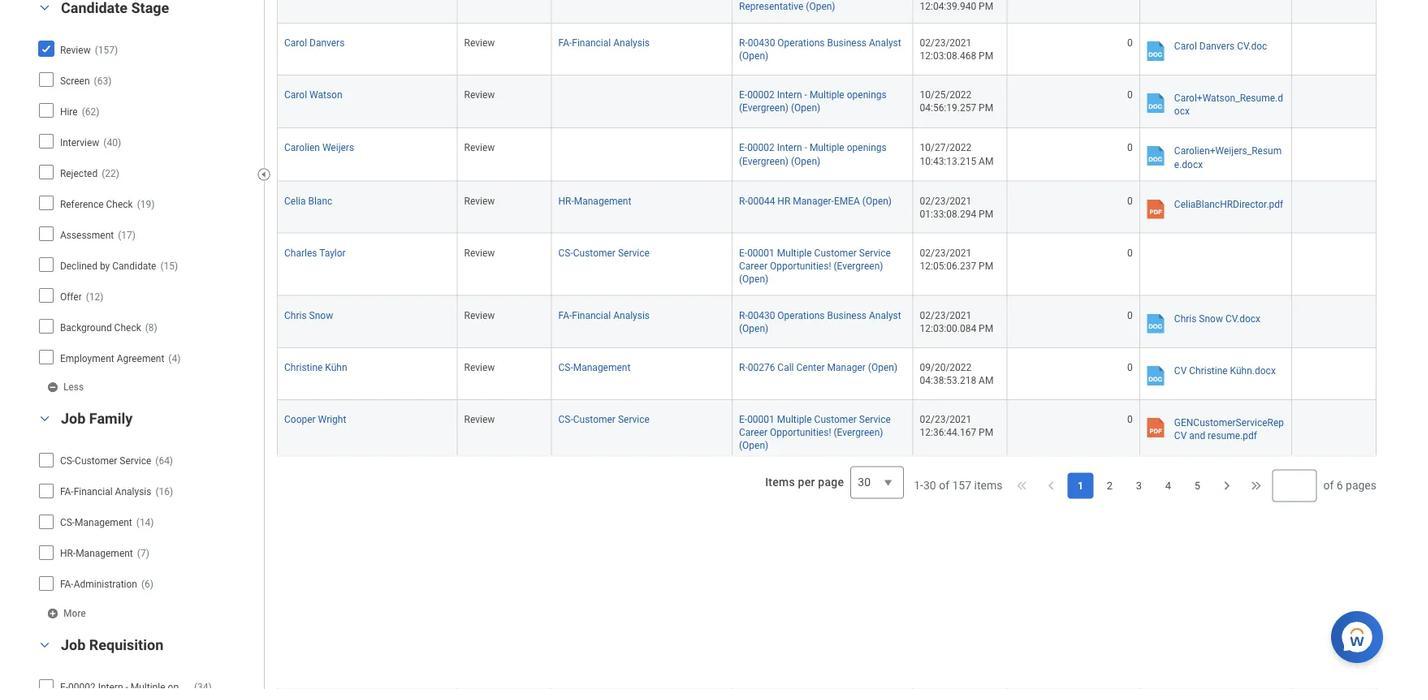 Task type: vqa. For each thing, say whether or not it's contained in the screenshot.


Task type: locate. For each thing, give the bounding box(es) containing it.
analyst left 02/23/2021 12:03:08.468 pm
[[869, 38, 902, 49]]

00002 for 10/25/2022
[[748, 90, 775, 101]]

job for job family
[[61, 411, 86, 428]]

0 vertical spatial cs-customer service link
[[559, 245, 650, 259]]

carol watson link
[[284, 87, 343, 101]]

(64)
[[155, 456, 173, 467]]

christine left kühn.docx in the right bottom of the page
[[1190, 366, 1228, 377]]

2 openings from the top
[[847, 143, 887, 154]]

am right 10:43:13.215
[[979, 156, 994, 167]]

1 opportunities! from the top
[[770, 261, 832, 272]]

business
[[828, 38, 867, 49], [828, 311, 867, 322]]

1 vertical spatial hr-management
[[60, 549, 133, 560]]

2 intern from the top
[[777, 143, 803, 154]]

carolien weijers link
[[284, 140, 354, 154]]

02/23/2021 inside 02/23/2021 12:03:08.468 pm
[[920, 38, 972, 49]]

1 vertical spatial 00001
[[748, 415, 775, 426]]

1 am from the top
[[979, 156, 994, 167]]

items
[[975, 479, 1003, 493]]

e-00001 multiple customer service career opportunities! (evergreen) (open) link for 12:05:06.237
[[739, 245, 891, 285]]

danvers
[[310, 38, 345, 49], [1200, 41, 1235, 52]]

0 vertical spatial r-00430 operations business analyst (open) link
[[739, 35, 902, 62]]

items
[[766, 476, 795, 489]]

2 fa-financial analysis link from the top
[[559, 307, 650, 322]]

career down 00044
[[739, 261, 768, 272]]

2 chevron down image from the top
[[35, 414, 54, 425]]

1 vertical spatial cv
[[1175, 431, 1187, 442]]

0 vertical spatial 00430
[[748, 38, 775, 49]]

1 horizontal spatial danvers
[[1200, 41, 1235, 52]]

1 job from the top
[[61, 411, 86, 428]]

0 vertical spatial -
[[805, 90, 808, 101]]

02/23/2021 up "12:36:44.167"
[[920, 415, 972, 426]]

check left (19)
[[106, 199, 133, 210]]

4 02/23/2021 from the top
[[920, 311, 972, 322]]

5 row from the top
[[277, 182, 1377, 234]]

1 vertical spatial cs-management
[[60, 518, 132, 529]]

5 02/23/2021 from the top
[[920, 415, 972, 426]]

0 vertical spatial e-00001 multiple customer service career opportunities! (evergreen) (open) link
[[739, 245, 891, 285]]

pm inside 02/23/2021 12:03:08.468 pm
[[979, 51, 994, 62]]

1 horizontal spatial cs-management
[[559, 363, 631, 374]]

chris snow link
[[284, 307, 333, 322]]

4 row from the top
[[277, 129, 1377, 182]]

2 of from the left
[[1324, 479, 1334, 493]]

carol inside 'link'
[[284, 38, 307, 49]]

02/23/2021 inside 02/23/2021 12:36:44.167 pm
[[920, 415, 972, 426]]

row containing christine kühn
[[277, 349, 1377, 401]]

2 e-00001 multiple customer service career opportunities! (evergreen) (open) link from the top
[[739, 411, 891, 452]]

4 0 from the top
[[1128, 196, 1133, 207]]

review for carol danvers
[[464, 38, 495, 49]]

assessment
[[60, 229, 114, 241]]

3 pm from the top
[[979, 209, 994, 220]]

0 vertical spatial openings
[[847, 90, 887, 101]]

10/27/2022 10:43:13.215 am
[[920, 143, 994, 167]]

christine kühn link
[[284, 359, 347, 374]]

am inside the 10/27/2022 10:43:13.215 am
[[979, 156, 994, 167]]

1 vertical spatial job
[[61, 637, 86, 655]]

review inside the candidate stage tree
[[60, 44, 91, 56]]

7 0 from the top
[[1128, 363, 1133, 374]]

1 e-00001 multiple customer service career opportunities! (evergreen) (open) from the top
[[739, 248, 891, 285]]

pm right 12:03:00.084 on the top
[[979, 324, 994, 335]]

0 vertical spatial financial
[[572, 38, 611, 49]]

service left (64)
[[120, 456, 151, 467]]

2 r-00430 operations business analyst (open) from the top
[[739, 311, 902, 335]]

0 vertical spatial opportunities!
[[770, 261, 832, 272]]

1-30 of 157 items
[[914, 479, 1003, 493]]

celia blanc link
[[284, 192, 333, 207]]

1 pm from the top
[[979, 51, 994, 62]]

e-00001 multiple customer service career opportunities! (evergreen) (open) link down "r-00044 hr manager-emea (open)"
[[739, 245, 891, 285]]

2 business from the top
[[828, 311, 867, 322]]

1 vertical spatial check
[[114, 322, 141, 333]]

carol for carol danvers cv.doc
[[1175, 41, 1198, 52]]

e-00002 intern - multiple openings (evergreen) (open) link for 10/25/2022
[[739, 87, 887, 114]]

1-30 of 157 items status
[[914, 478, 1003, 494]]

analyst
[[869, 38, 902, 49], [869, 311, 902, 322]]

opportunities! down manager-
[[770, 261, 832, 272]]

job requisition button
[[61, 637, 164, 655]]

2 cs-customer service link from the top
[[559, 411, 650, 426]]

1 e-00001 multiple customer service career opportunities! (evergreen) (open) link from the top
[[739, 245, 891, 285]]

1 vertical spatial intern
[[777, 143, 803, 154]]

analysis inside job family tree
[[115, 487, 151, 498]]

r-00430 operations business analyst (open)
[[739, 38, 902, 62], [739, 311, 902, 335]]

1 vertical spatial e-00002 intern - multiple openings (evergreen) (open)
[[739, 143, 887, 167]]

0 vertical spatial 00002
[[748, 90, 775, 101]]

row containing carol danvers
[[277, 24, 1377, 76]]

1 analyst from the top
[[869, 38, 902, 49]]

snow for chris snow
[[309, 311, 333, 322]]

2 00430 from the top
[[748, 311, 775, 322]]

0 horizontal spatial of
[[939, 479, 950, 493]]

r- for 02/23/2021 12:03:08.468 pm
[[739, 38, 748, 49]]

1 vertical spatial e-00002 intern - multiple openings (evergreen) (open) link
[[739, 140, 887, 167]]

financial for chris snow
[[572, 311, 611, 322]]

cv down chris snow cv.docx 'link'
[[1175, 366, 1187, 377]]

taylor
[[319, 248, 346, 259]]

cell
[[277, 0, 458, 24], [458, 0, 552, 24], [552, 0, 733, 24], [1008, 0, 1141, 24], [1141, 0, 1293, 24], [1293, 0, 1377, 24], [1293, 24, 1377, 76], [1293, 76, 1377, 129], [552, 129, 733, 182], [1293, 129, 1377, 182], [1293, 182, 1377, 234], [1141, 234, 1293, 297], [1293, 234, 1377, 297], [1293, 297, 1377, 349], [1293, 349, 1377, 401], [1293, 401, 1377, 464]]

0 for 02/23/2021 12:03:00.084 pm
[[1128, 311, 1133, 322]]

intern for 10/27/2022
[[777, 143, 803, 154]]

0 vertical spatial analyst
[[869, 38, 902, 49]]

1 horizontal spatial christine
[[1190, 366, 1228, 377]]

danvers left cv.doc
[[1200, 41, 1235, 52]]

r-00276 call center manager (open)
[[739, 363, 898, 374]]

1 vertical spatial financial
[[572, 311, 611, 322]]

0 horizontal spatial danvers
[[310, 38, 345, 49]]

e- for 10/25/2022 04:56:19.257 pm
[[739, 90, 748, 101]]

fa-financial analysis link
[[559, 35, 650, 49], [559, 307, 650, 322]]

1 vertical spatial opportunities!
[[770, 428, 832, 439]]

0 vertical spatial business
[[828, 38, 867, 49]]

pm inside 02/23/2021 12:03:00.084 pm
[[979, 324, 994, 335]]

6 row from the top
[[277, 234, 1377, 297]]

0 horizontal spatial snow
[[309, 311, 333, 322]]

job inside 'group'
[[61, 411, 86, 428]]

r-
[[739, 38, 748, 49], [739, 196, 748, 207], [739, 311, 748, 322], [739, 363, 748, 374]]

row
[[277, 0, 1377, 24], [277, 24, 1377, 76], [277, 76, 1377, 129], [277, 129, 1377, 182], [277, 182, 1377, 234], [277, 234, 1377, 297], [277, 297, 1377, 349], [277, 349, 1377, 401], [277, 401, 1377, 464]]

0 vertical spatial chevron down image
[[35, 2, 54, 13]]

chevron right small image
[[1219, 478, 1235, 494]]

0 vertical spatial career
[[739, 261, 768, 272]]

pm right "12:03:08.468"
[[979, 51, 994, 62]]

chevron 2x left small image
[[1014, 478, 1031, 494]]

1 openings from the top
[[847, 90, 887, 101]]

0 vertical spatial check
[[106, 199, 133, 210]]

02/23/2021 for 02/23/2021 01:33:08.294 pm
[[920, 196, 972, 207]]

1 business from the top
[[828, 38, 867, 49]]

snow
[[309, 311, 333, 322], [1200, 314, 1224, 325]]

review for cooper wright
[[464, 415, 495, 426]]

danvers up watson
[[310, 38, 345, 49]]

1 00001 from the top
[[748, 248, 775, 259]]

cv inside gencustomerservicerep cv
[[1175, 431, 1187, 442]]

02/23/2021 inside 02/23/2021 12:05:06.237 pm
[[920, 248, 972, 259]]

0 vertical spatial 00001
[[748, 248, 775, 259]]

7 row from the top
[[277, 297, 1377, 349]]

0 vertical spatial operations
[[778, 38, 825, 49]]

customer down job family button
[[75, 456, 117, 467]]

pm for 02/23/2021 12:36:44.167 pm
[[979, 428, 994, 439]]

9 row from the top
[[277, 401, 1377, 464]]

2 analyst from the top
[[869, 311, 902, 322]]

00044
[[748, 196, 775, 207]]

3 e- from the top
[[739, 248, 748, 259]]

carol left watson
[[284, 90, 307, 101]]

danvers inside 'link'
[[310, 38, 345, 49]]

pm inside '10/25/2022 04:56:19.257 pm'
[[979, 103, 994, 114]]

00002
[[748, 90, 775, 101], [748, 143, 775, 154]]

ocx
[[1175, 106, 1190, 118]]

1 vertical spatial hr-
[[60, 549, 76, 560]]

3 r- from the top
[[739, 311, 748, 322]]

1 horizontal spatial chris
[[1175, 314, 1197, 325]]

2 vertical spatial analysis
[[115, 487, 151, 498]]

chris
[[284, 311, 307, 322], [1175, 314, 1197, 325]]

1 00002 from the top
[[748, 90, 775, 101]]

1 vertical spatial chevron down image
[[35, 414, 54, 425]]

intern
[[777, 90, 803, 101], [777, 143, 803, 154]]

0 vertical spatial am
[[979, 156, 994, 167]]

4 pm from the top
[[979, 261, 994, 272]]

1 00430 from the top
[[748, 38, 775, 49]]

2 career from the top
[[739, 428, 768, 439]]

pm inside 02/23/2021 12:05:06.237 pm
[[979, 261, 994, 272]]

charles taylor link
[[284, 245, 346, 259]]

09/20/2022 04:38:53.218 am
[[920, 363, 994, 387]]

job down less
[[61, 411, 86, 428]]

analyst left 02/23/2021 12:03:00.084 pm
[[869, 311, 902, 322]]

r- for 09/20/2022 04:38:53.218 am
[[739, 363, 748, 374]]

e-00001 multiple customer service career opportunities! (evergreen) (open) down "r-00044 hr manager-emea (open)"
[[739, 248, 891, 285]]

opportunities! up the items per page
[[770, 428, 832, 439]]

items per page element
[[763, 457, 905, 509]]

chris left cv.docx on the top
[[1175, 314, 1197, 325]]

pm for 02/23/2021 12:03:00.084 pm
[[979, 324, 994, 335]]

e- for 02/23/2021 12:05:06.237 pm
[[739, 248, 748, 259]]

job inside group
[[61, 637, 86, 655]]

cs-customer service down hr-management link
[[559, 248, 650, 259]]

snow inside chris snow link
[[309, 311, 333, 322]]

christine
[[284, 363, 323, 374], [1190, 366, 1228, 377]]

e-00001 multiple customer service career opportunities! (evergreen) (open) for 02/23/2021 12:05:06.237 pm
[[739, 248, 891, 285]]

e-00001 multiple customer service career opportunities! (evergreen) (open) link up per at the bottom right of the page
[[739, 411, 891, 452]]

1 vertical spatial business
[[828, 311, 867, 322]]

r-00430 operations business analyst (open) link
[[739, 35, 902, 62], [739, 307, 902, 335]]

1 r- from the top
[[739, 38, 748, 49]]

1 vertical spatial -
[[805, 143, 808, 154]]

02/23/2021 up "12:03:08.468"
[[920, 38, 972, 49]]

02/23/2021 up 01:33:08.294
[[920, 196, 972, 207]]

cs-customer service inside job family tree
[[60, 456, 151, 467]]

carol up carol watson link
[[284, 38, 307, 49]]

(40)
[[103, 137, 121, 148]]

6 pm from the top
[[979, 428, 994, 439]]

8 row from the top
[[277, 349, 1377, 401]]

1 02/23/2021 from the top
[[920, 38, 972, 49]]

2 row from the top
[[277, 24, 1377, 76]]

cs-customer service link down hr-management link
[[559, 245, 650, 259]]

2 0 from the top
[[1128, 90, 1133, 101]]

business for 02/23/2021 12:03:08.468 pm
[[828, 38, 867, 49]]

4 review element from the top
[[464, 192, 495, 207]]

list containing 2
[[1068, 473, 1211, 499]]

r-00430 operations business analyst (open) link for 12:03:00.084
[[739, 307, 902, 335]]

opportunities! for 02/23/2021 12:36:44.167 pm
[[770, 428, 832, 439]]

10:43:13.215
[[920, 156, 977, 167]]

cs-management inside row
[[559, 363, 631, 374]]

financial
[[572, 38, 611, 49], [572, 311, 611, 322], [74, 487, 113, 498]]

4 r- from the top
[[739, 363, 748, 374]]

00276
[[748, 363, 775, 374]]

pm right 04:56:19.257
[[979, 103, 994, 114]]

0 vertical spatial job
[[61, 411, 86, 428]]

chevron down image down less dropdown button
[[35, 414, 54, 425]]

0 vertical spatial cs-customer service
[[559, 248, 650, 259]]

chevron down image inside candidate stage group
[[35, 2, 54, 13]]

cs-customer service link
[[559, 245, 650, 259], [559, 411, 650, 426]]

1 of from the left
[[939, 479, 950, 493]]

1 0 from the top
[[1128, 38, 1133, 49]]

and
[[1190, 431, 1206, 442]]

2 cv from the top
[[1175, 431, 1187, 442]]

0 vertical spatial r-00430 operations business analyst (open)
[[739, 38, 902, 62]]

02/23/2021 inside 02/23/2021 12:03:00.084 pm
[[920, 311, 972, 322]]

1 vertical spatial am
[[979, 376, 994, 387]]

12:05:06.237
[[920, 261, 977, 272]]

00001 for 02/23/2021 12:05:06.237 pm
[[748, 248, 775, 259]]

2 e- from the top
[[739, 143, 748, 154]]

service down emea
[[859, 248, 891, 259]]

0 vertical spatial analysis
[[614, 38, 650, 49]]

0 vertical spatial fa-financial analysis
[[559, 38, 650, 49]]

chris for chris snow cv.docx
[[1175, 314, 1197, 325]]

cs-customer service link down the cs-management 'link'
[[559, 411, 650, 426]]

1 vertical spatial cs-customer service link
[[559, 411, 650, 426]]

cv left and
[[1175, 431, 1187, 442]]

(6)
[[141, 580, 154, 591]]

fa-financial analysis inside job family tree
[[60, 487, 151, 498]]

pm right 01:33:08.294
[[979, 209, 994, 220]]

chevron down image inside 'job family' 'group'
[[35, 414, 54, 425]]

pm for 10/25/2022 04:56:19.257 pm
[[979, 103, 994, 114]]

0 for 02/23/2021 01:33:08.294 pm
[[1128, 196, 1133, 207]]

- for 10/25/2022 04:56:19.257 pm
[[805, 90, 808, 101]]

charles
[[284, 248, 317, 259]]

danvers for carol danvers
[[310, 38, 345, 49]]

1 vertical spatial 00430
[[748, 311, 775, 322]]

2 00002 from the top
[[748, 143, 775, 154]]

review for chris snow
[[464, 311, 495, 322]]

1 horizontal spatial hr-
[[559, 196, 574, 207]]

cs- inside 'link'
[[559, 363, 573, 374]]

cs-customer service link for taylor
[[559, 245, 650, 259]]

0 vertical spatial e-00002 intern - multiple openings (evergreen) (open)
[[739, 90, 887, 114]]

3 0 from the top
[[1128, 143, 1133, 154]]

carol+watson_resume.d ocx link
[[1175, 89, 1285, 118]]

job family
[[61, 411, 133, 428]]

6 review element from the top
[[464, 307, 495, 322]]

list
[[1068, 473, 1211, 499]]

02/23/2021 inside "02/23/2021 01:33:08.294 pm"
[[920, 196, 972, 207]]

1 vertical spatial e-00001 multiple customer service career opportunities! (evergreen) (open)
[[739, 415, 891, 452]]

1 chevron down image from the top
[[35, 2, 54, 13]]

chris for chris snow
[[284, 311, 307, 322]]

job requisition group
[[33, 636, 256, 690]]

0 horizontal spatial cs-management
[[60, 518, 132, 529]]

chevron down image
[[35, 2, 54, 13], [35, 414, 54, 425]]

5 0 from the top
[[1128, 248, 1133, 259]]

1 vertical spatial e-00001 multiple customer service career opportunities! (evergreen) (open) link
[[739, 411, 891, 452]]

openings for 10/27/2022
[[847, 143, 887, 154]]

00430 for 02/23/2021 12:03:08.468 pm
[[748, 38, 775, 49]]

7 review element from the top
[[464, 359, 495, 374]]

3 button
[[1127, 473, 1153, 499]]

2 02/23/2021 from the top
[[920, 196, 972, 207]]

page
[[819, 476, 844, 489]]

customer
[[573, 248, 616, 259], [815, 248, 857, 259], [573, 415, 616, 426], [815, 415, 857, 426], [75, 456, 117, 467]]

review element for carolien weijers
[[464, 140, 495, 154]]

02/23/2021 up 12:05:06.237
[[920, 248, 972, 259]]

30
[[924, 479, 937, 493]]

2 vertical spatial fa-financial analysis
[[60, 487, 151, 498]]

00001 down 00276
[[748, 415, 775, 426]]

row containing cooper wright
[[277, 401, 1377, 464]]

chris up christine kühn link
[[284, 311, 307, 322]]

list inside pagination "element"
[[1068, 473, 1211, 499]]

8 0 from the top
[[1128, 415, 1133, 426]]

1 review element from the top
[[464, 35, 495, 49]]

e-00001 multiple customer service career opportunities! (evergreen) (open) up per at the bottom right of the page
[[739, 415, 891, 452]]

0 for 02/23/2021 12:05:06.237 pm
[[1128, 248, 1133, 259]]

1 vertical spatial cs-customer service
[[559, 415, 650, 426]]

0 vertical spatial hr-
[[559, 196, 574, 207]]

review for carol watson
[[464, 90, 495, 101]]

2 r-00430 operations business analyst (open) link from the top
[[739, 307, 902, 335]]

am for 09/20/2022 04:38:53.218 am
[[979, 376, 994, 387]]

service down manager
[[859, 415, 891, 426]]

hire
[[60, 106, 78, 117]]

1 intern from the top
[[777, 90, 803, 101]]

pm right "12:36:44.167"
[[979, 428, 994, 439]]

of left 6
[[1324, 479, 1334, 493]]

job requisition
[[61, 637, 164, 655]]

00430
[[748, 38, 775, 49], [748, 311, 775, 322]]

0 horizontal spatial christine
[[284, 363, 323, 374]]

1 vertical spatial 00002
[[748, 143, 775, 154]]

cs-customer service
[[559, 248, 650, 259], [559, 415, 650, 426], [60, 456, 151, 467]]

1 vertical spatial analyst
[[869, 311, 902, 322]]

5 review element from the top
[[464, 245, 495, 259]]

row containing carolien weijers
[[277, 129, 1377, 182]]

check for reference check
[[106, 199, 133, 210]]

of right 30
[[939, 479, 950, 493]]

chris snow cv.docx link
[[1175, 310, 1261, 338]]

job right chevron down icon
[[61, 637, 86, 655]]

snow inside chris snow cv.docx 'link'
[[1200, 314, 1224, 325]]

openings left 10/25/2022
[[847, 90, 887, 101]]

review element for carol danvers
[[464, 35, 495, 49]]

1 horizontal spatial snow
[[1200, 314, 1224, 325]]

02/23/2021 12:03:08.468 pm
[[920, 38, 994, 62]]

0 for 02/23/2021 12:03:08.468 pm
[[1128, 38, 1133, 49]]

02/23/2021 up 12:03:00.084 on the top
[[920, 311, 972, 322]]

customer down emea
[[815, 248, 857, 259]]

review element
[[464, 35, 495, 49], [464, 87, 495, 101], [464, 140, 495, 154], [464, 192, 495, 207], [464, 245, 495, 259], [464, 307, 495, 322], [464, 359, 495, 374], [464, 411, 495, 426]]

1 vertical spatial fa-financial analysis link
[[559, 307, 650, 322]]

0 vertical spatial e-00001 multiple customer service career opportunities! (evergreen) (open)
[[739, 248, 891, 285]]

2 am from the top
[[979, 376, 994, 387]]

pm
[[979, 51, 994, 62], [979, 103, 994, 114], [979, 209, 994, 220], [979, 261, 994, 272], [979, 324, 994, 335], [979, 428, 994, 439]]

1 vertical spatial openings
[[847, 143, 887, 154]]

1 vertical spatial analysis
[[614, 311, 650, 322]]

2 pm from the top
[[979, 103, 994, 114]]

review element for celia blanc
[[464, 192, 495, 207]]

celia blanc
[[284, 196, 333, 207]]

r-00430 operations business analyst (open) for 12:03:00.084
[[739, 311, 902, 335]]

0 vertical spatial hr-management
[[559, 196, 632, 207]]

chevron 2x right small image
[[1248, 478, 1265, 494]]

2 00001 from the top
[[748, 415, 775, 426]]

12:03:00.084
[[920, 324, 977, 335]]

3 row from the top
[[277, 76, 1377, 129]]

cv
[[1175, 366, 1187, 377], [1175, 431, 1187, 442]]

3 review element from the top
[[464, 140, 495, 154]]

carol up ocx
[[1175, 41, 1198, 52]]

snow left cv.docx on the top
[[1200, 314, 1224, 325]]

e-00001 multiple customer service career opportunities! (evergreen) (open) for 02/23/2021 12:36:44.167 pm
[[739, 415, 891, 452]]

carol danvers
[[284, 38, 345, 49]]

0 for 02/23/2021 12:36:44.167 pm
[[1128, 415, 1133, 426]]

0 vertical spatial fa-financial analysis link
[[559, 35, 650, 49]]

2 review element from the top
[[464, 87, 495, 101]]

employment agreement
[[60, 353, 164, 364]]

snow up christine kühn link
[[309, 311, 333, 322]]

rejected
[[60, 168, 98, 179]]

12:03:08.468
[[920, 51, 977, 62]]

1 r-00430 operations business analyst (open) link from the top
[[739, 35, 902, 62]]

2 opportunities! from the top
[[770, 428, 832, 439]]

cs- for kühn
[[559, 363, 573, 374]]

interview
[[60, 137, 99, 148]]

1 vertical spatial fa-financial analysis
[[559, 311, 650, 322]]

openings up emea
[[847, 143, 887, 154]]

chris snow
[[284, 311, 333, 322]]

02/23/2021
[[920, 38, 972, 49], [920, 196, 972, 207], [920, 248, 972, 259], [920, 311, 972, 322], [920, 415, 972, 426]]

service down hr-management link
[[618, 248, 650, 259]]

cs-customer service down the cs-management 'link'
[[559, 415, 650, 426]]

1 fa-financial analysis link from the top
[[559, 35, 650, 49]]

christine left kühn
[[284, 363, 323, 374]]

2 - from the top
[[805, 143, 808, 154]]

check left (8)
[[114, 322, 141, 333]]

8 review element from the top
[[464, 411, 495, 426]]

2 e-00002 intern - multiple openings (evergreen) (open) link from the top
[[739, 140, 887, 167]]

resume.pdf
[[1208, 431, 1258, 442]]

0 vertical spatial e-00002 intern - multiple openings (evergreen) (open) link
[[739, 87, 887, 114]]

(17)
[[118, 229, 136, 241]]

am inside 09/20/2022 04:38:53.218 am
[[979, 376, 994, 387]]

1 e- from the top
[[739, 90, 748, 101]]

2 vertical spatial cs-customer service
[[60, 456, 151, 467]]

career
[[739, 261, 768, 272], [739, 428, 768, 439]]

2 e-00002 intern - multiple openings (evergreen) (open) from the top
[[739, 143, 887, 167]]

family
[[89, 411, 133, 428]]

am right 04:38:53.218
[[979, 376, 994, 387]]

customer down manager
[[815, 415, 857, 426]]

1 r-00430 operations business analyst (open) from the top
[[739, 38, 902, 62]]

5 pm from the top
[[979, 324, 994, 335]]

5
[[1195, 480, 1201, 492]]

4 e- from the top
[[739, 415, 748, 426]]

pm inside "02/23/2021 01:33:08.294 pm"
[[979, 209, 994, 220]]

1 cs-customer service link from the top
[[559, 245, 650, 259]]

weijers
[[322, 143, 354, 154]]

3 02/23/2021 from the top
[[920, 248, 972, 259]]

review element for carol watson
[[464, 87, 495, 101]]

r-00044 hr manager-emea (open) link
[[739, 192, 892, 207]]

check for background check
[[114, 322, 141, 333]]

pm inside 02/23/2021 12:36:44.167 pm
[[979, 428, 994, 439]]

1 vertical spatial career
[[739, 428, 768, 439]]

2 vertical spatial financial
[[74, 487, 113, 498]]

2 r- from the top
[[739, 196, 748, 207]]

cs-customer service down "family"
[[60, 456, 151, 467]]

chris inside 'link'
[[1175, 314, 1197, 325]]

0 vertical spatial intern
[[777, 90, 803, 101]]

emea
[[834, 196, 860, 207]]

-
[[805, 90, 808, 101], [805, 143, 808, 154]]

1 horizontal spatial of
[[1324, 479, 1334, 493]]

0 for 10/27/2022 10:43:13.215 am
[[1128, 143, 1133, 154]]

analyst for 02/23/2021 12:03:00.084 pm
[[869, 311, 902, 322]]

manager-
[[793, 196, 834, 207]]

analysis for 02/23/2021 12:03:08.468 pm
[[614, 38, 650, 49]]

1 - from the top
[[805, 90, 808, 101]]

0 horizontal spatial hr-management
[[60, 549, 133, 560]]

check
[[106, 199, 133, 210], [114, 322, 141, 333]]

career up items
[[739, 428, 768, 439]]

2 e-00001 multiple customer service career opportunities! (evergreen) (open) from the top
[[739, 415, 891, 452]]

1 e-00002 intern - multiple openings (evergreen) (open) from the top
[[739, 90, 887, 114]]

0 horizontal spatial hr-
[[60, 549, 76, 560]]

fa-financial analysis for carol danvers
[[559, 38, 650, 49]]

cs-customer service link for wright
[[559, 411, 650, 426]]

pm right 12:05:06.237
[[979, 261, 994, 272]]

0 horizontal spatial chris
[[284, 311, 307, 322]]

review
[[464, 38, 495, 49], [60, 44, 91, 56], [464, 90, 495, 101], [464, 143, 495, 154], [464, 196, 495, 207], [464, 248, 495, 259], [464, 311, 495, 322], [464, 363, 495, 374], [464, 415, 495, 426]]

row containing celia blanc
[[277, 182, 1377, 234]]

1 vertical spatial r-00430 operations business analyst (open) link
[[739, 307, 902, 335]]

carol watson
[[284, 90, 343, 101]]

chevron down image up check small icon
[[35, 2, 54, 13]]

2 job from the top
[[61, 637, 86, 655]]

1 operations from the top
[[778, 38, 825, 49]]

00430 for 02/23/2021 12:03:00.084 pm
[[748, 311, 775, 322]]

00001
[[748, 248, 775, 259], [748, 415, 775, 426]]

1 vertical spatial operations
[[778, 311, 825, 322]]

1 vertical spatial r-00430 operations business analyst (open)
[[739, 311, 902, 335]]

00001 down 00044
[[748, 248, 775, 259]]

0 vertical spatial cs-management
[[559, 363, 631, 374]]

0 vertical spatial cv
[[1175, 366, 1187, 377]]

1 career from the top
[[739, 261, 768, 272]]

carol danvers link
[[284, 35, 345, 49]]

1 e-00002 intern - multiple openings (evergreen) (open) link from the top
[[739, 87, 887, 114]]

2 operations from the top
[[778, 311, 825, 322]]

6 0 from the top
[[1128, 311, 1133, 322]]

cs- for wright
[[559, 415, 573, 426]]

fa-financial analysis for chris snow
[[559, 311, 650, 322]]



Task type: describe. For each thing, give the bounding box(es) containing it.
customer down the cs-management 'link'
[[573, 415, 616, 426]]

christine kühn
[[284, 363, 347, 374]]

e-00001 multiple customer service career opportunities! (evergreen) (open) link for 12:36:44.167
[[739, 411, 891, 452]]

chevron down image
[[35, 640, 54, 652]]

cs-management inside job family tree
[[60, 518, 132, 529]]

review for charles taylor
[[464, 248, 495, 259]]

intern for 10/25/2022
[[777, 90, 803, 101]]

row containing charles taylor
[[277, 234, 1377, 297]]

chevron left small image
[[1044, 478, 1060, 494]]

02/23/2021 for 02/23/2021 12:03:08.468 pm
[[920, 38, 972, 49]]

operations for 02/23/2021 12:03:08.468 pm
[[778, 38, 825, 49]]

declined
[[60, 260, 97, 272]]

reference check
[[60, 199, 133, 210]]

chris snow cv.docx
[[1175, 314, 1261, 325]]

0 for 10/25/2022 04:56:19.257 pm
[[1128, 90, 1133, 101]]

customer down hr-management link
[[573, 248, 616, 259]]

r-00430 operations business analyst (open) for 12:03:08.468
[[739, 38, 902, 62]]

blanc
[[308, 196, 333, 207]]

pm for 02/23/2021 12:05:06.237 pm
[[979, 261, 994, 272]]

carol danvers cv.doc link
[[1175, 37, 1268, 65]]

job family button
[[61, 411, 133, 428]]

02/23/2021 for 02/23/2021 12:05:06.237 pm
[[920, 248, 972, 259]]

(22)
[[102, 168, 119, 179]]

center
[[797, 363, 825, 374]]

more
[[63, 609, 86, 620]]

job family tree
[[38, 447, 250, 598]]

1 row from the top
[[277, 0, 1377, 24]]

financial for carol danvers
[[572, 38, 611, 49]]

celiablanchrdirector.pdf link
[[1175, 195, 1284, 223]]

02/23/2021 12:03:00.084 pm
[[920, 311, 994, 335]]

wright
[[318, 415, 346, 426]]

6
[[1337, 479, 1344, 493]]

row containing carol watson
[[277, 76, 1377, 129]]

analyst for 02/23/2021 12:03:08.468 pm
[[869, 38, 902, 49]]

(8)
[[145, 322, 157, 333]]

(12)
[[86, 291, 104, 303]]

candidate
[[112, 260, 156, 272]]

02/23/2021 for 02/23/2021 12:03:00.084 pm
[[920, 311, 972, 322]]

chevron down image for review
[[35, 2, 54, 13]]

background
[[60, 322, 112, 333]]

0 for 09/20/2022 04:38:53.218 am
[[1128, 363, 1133, 374]]

(14)
[[136, 518, 154, 529]]

- for 10/27/2022 10:43:13.215 am
[[805, 143, 808, 154]]

review for celia blanc
[[464, 196, 495, 207]]

hr-management inside job family tree
[[60, 549, 133, 560]]

1 cv from the top
[[1175, 366, 1187, 377]]

2
[[1107, 480, 1113, 492]]

(157)
[[95, 44, 118, 56]]

r-00430 operations business analyst (open) link for 12:03:08.468
[[739, 35, 902, 62]]

hr-management link
[[559, 192, 632, 207]]

carol for carol watson
[[284, 90, 307, 101]]

operations for 02/23/2021 12:03:00.084 pm
[[778, 311, 825, 322]]

12:36:44.167
[[920, 428, 977, 439]]

candidate stage group
[[33, 0, 256, 397]]

cooper wright link
[[284, 411, 346, 426]]

reference
[[60, 199, 104, 210]]

administration
[[74, 580, 137, 591]]

carol+watson_resume.d ocx
[[1175, 93, 1284, 118]]

gencustomerservicerep
[[1175, 418, 1285, 429]]

cv.doc
[[1238, 41, 1268, 52]]

(62)
[[82, 106, 99, 117]]

review element for cooper wright
[[464, 411, 495, 426]]

kühn
[[325, 363, 347, 374]]

e-00002 intern - multiple openings (evergreen) (open) for 10/25/2022
[[739, 90, 887, 114]]

pagination element
[[914, 457, 1377, 515]]

celiablanchrdirector.pdf
[[1175, 199, 1284, 210]]

less
[[63, 382, 84, 393]]

service inside job family tree
[[120, 456, 151, 467]]

cs-customer service for cooper wright
[[559, 415, 650, 426]]

check small image
[[36, 39, 56, 59]]

charles taylor
[[284, 248, 346, 259]]

celia
[[284, 196, 306, 207]]

4 button
[[1156, 473, 1182, 499]]

review element for charles taylor
[[464, 245, 495, 259]]

offer
[[60, 291, 82, 303]]

carolien+weijers_resum e.docx link
[[1175, 142, 1285, 171]]

carol+watson_resume.d
[[1175, 93, 1284, 104]]

(16)
[[156, 487, 173, 498]]

00002 for 10/27/2022
[[748, 143, 775, 154]]

management inside 'link'
[[573, 363, 631, 374]]

call
[[778, 363, 794, 374]]

02/23/2021 for 02/23/2021 12:36:44.167 pm
[[920, 415, 972, 426]]

cv.docx
[[1226, 314, 1261, 325]]

of inside status
[[939, 479, 950, 493]]

fa-administration
[[60, 580, 137, 591]]

e-00002 intern - multiple openings (evergreen) (open) link for 10/27/2022
[[739, 140, 887, 167]]

fa-financial analysis link for danvers
[[559, 35, 650, 49]]

Go to page number text field
[[1273, 470, 1317, 502]]

hr
[[778, 196, 791, 207]]

candidate stage tree
[[36, 35, 250, 372]]

cooper wright
[[284, 415, 346, 426]]

pm for 02/23/2021 12:03:08.468 pm
[[979, 51, 994, 62]]

(63)
[[94, 75, 112, 86]]

00001 for 02/23/2021 12:36:44.167 pm
[[748, 415, 775, 426]]

screen
[[60, 75, 90, 86]]

agreement
[[117, 353, 164, 364]]

cs-customer service for charles taylor
[[559, 248, 650, 259]]

of 6 pages
[[1324, 479, 1377, 493]]

r- for 02/23/2021 01:33:08.294 pm
[[739, 196, 748, 207]]

e-00002 intern - multiple openings (evergreen) (open) for 10/27/2022
[[739, 143, 887, 167]]

background check
[[60, 322, 141, 333]]

cs- for taylor
[[559, 248, 573, 259]]

r-00044 hr manager-emea (open)
[[739, 196, 892, 207]]

business for 02/23/2021 12:03:00.084 pm
[[828, 311, 867, 322]]

10/27/2022
[[920, 143, 972, 154]]

opportunities! for 02/23/2021 12:05:06.237 pm
[[770, 261, 832, 272]]

e- for 02/23/2021 12:36:44.167 pm
[[739, 415, 748, 426]]

review element for christine kühn
[[464, 359, 495, 374]]

per
[[798, 476, 816, 489]]

04:56:19.257
[[920, 103, 977, 114]]

analysis for 02/23/2021 12:03:00.084 pm
[[614, 311, 650, 322]]

watson
[[310, 90, 343, 101]]

danvers for carol danvers cv.doc
[[1200, 41, 1235, 52]]

customer inside job family tree
[[75, 456, 117, 467]]

career for 12:05:06.237
[[739, 261, 768, 272]]

job family group
[[33, 410, 256, 624]]

carol danvers cv.doc
[[1175, 41, 1268, 52]]

2 button
[[1097, 473, 1123, 499]]

items per page
[[766, 476, 844, 489]]

more button
[[46, 607, 88, 621]]

3
[[1137, 480, 1142, 492]]

cooper
[[284, 415, 316, 426]]

carol for carol danvers
[[284, 38, 307, 49]]

review for christine kühn
[[464, 363, 495, 374]]

04:38:53.218
[[920, 376, 977, 387]]

job for job requisition
[[61, 637, 86, 655]]

review for carolien weijers
[[464, 143, 495, 154]]

snow for chris snow cv.docx
[[1200, 314, 1224, 325]]

hr- inside hr-management link
[[559, 196, 574, 207]]

manager
[[828, 363, 866, 374]]

e- for 10/27/2022 10:43:13.215 am
[[739, 143, 748, 154]]

christine inside christine kühn link
[[284, 363, 323, 374]]

(19)
[[137, 199, 155, 210]]

r-00276 call center manager (open) link
[[739, 359, 898, 374]]

1 horizontal spatial hr-management
[[559, 196, 632, 207]]

pm for 02/23/2021 01:33:08.294 pm
[[979, 209, 994, 220]]

by
[[100, 260, 110, 272]]

career for 12:36:44.167
[[739, 428, 768, 439]]

carolien weijers
[[284, 143, 354, 154]]

cv christine kühn.docx
[[1175, 366, 1276, 377]]

fa-financial analysis link for snow
[[559, 307, 650, 322]]

service down the cs-management 'link'
[[618, 415, 650, 426]]

openings for 10/25/2022
[[847, 90, 887, 101]]

financial inside job family tree
[[74, 487, 113, 498]]

1-
[[914, 479, 924, 493]]

hr- inside job family tree
[[60, 549, 76, 560]]

r- for 02/23/2021 12:03:00.084 pm
[[739, 311, 748, 322]]

am for 10/27/2022 10:43:13.215 am
[[979, 156, 994, 167]]

requisition
[[89, 637, 164, 655]]

cs-management link
[[559, 359, 631, 374]]

row containing chris snow
[[277, 297, 1377, 349]]

02/23/2021 12:05:06.237 pm
[[920, 248, 994, 272]]

chevron down image for cs-customer service
[[35, 414, 54, 425]]

review element for chris snow
[[464, 307, 495, 322]]

carolien
[[284, 143, 320, 154]]

gencustomerservicerep cv
[[1175, 418, 1285, 442]]

christine inside cv christine kühn.docx link
[[1190, 366, 1228, 377]]

carolien+weijers_resum
[[1175, 146, 1282, 157]]



